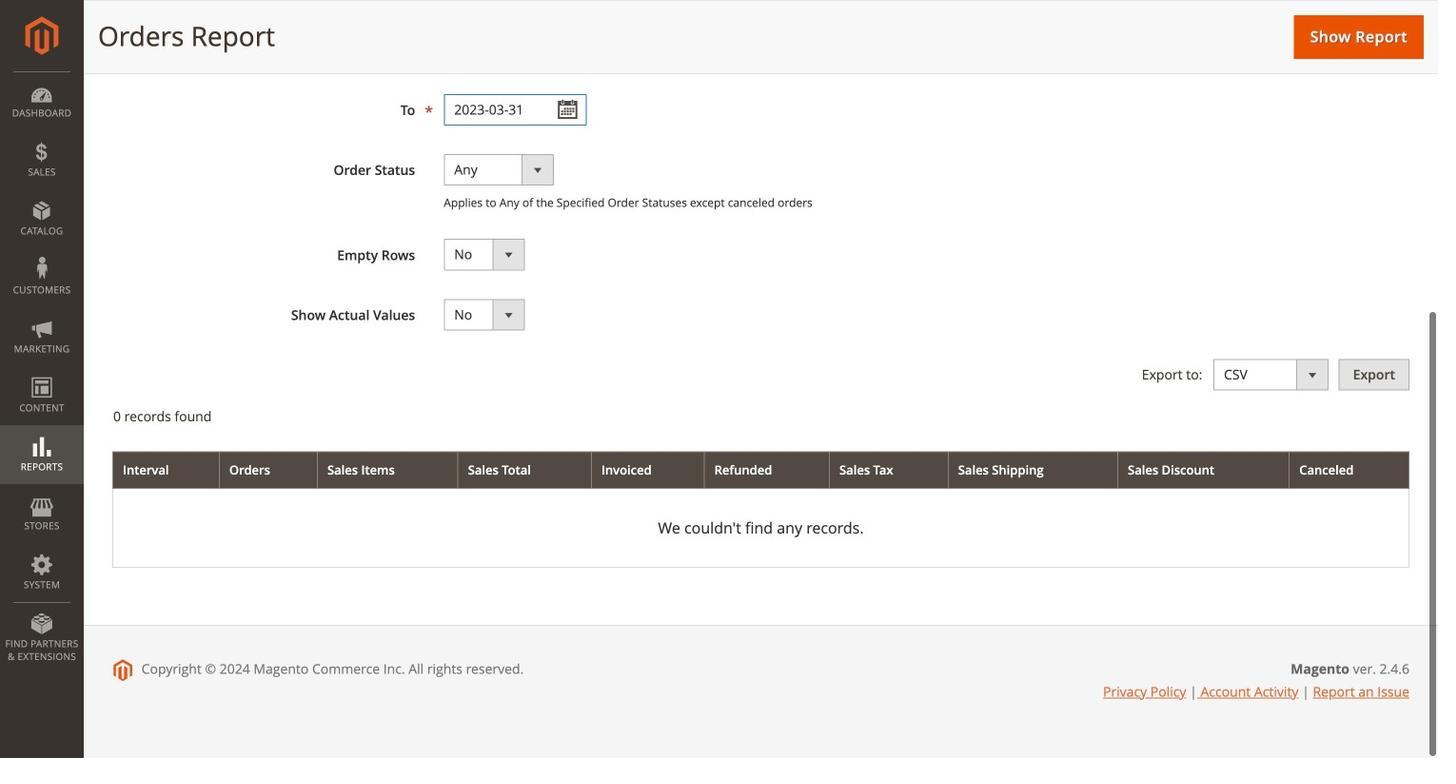 Task type: locate. For each thing, give the bounding box(es) containing it.
magento admin panel image
[[25, 16, 59, 55]]

None text field
[[444, 34, 587, 66], [444, 94, 587, 126], [444, 34, 587, 66], [444, 94, 587, 126]]

menu bar
[[0, 71, 84, 673]]



